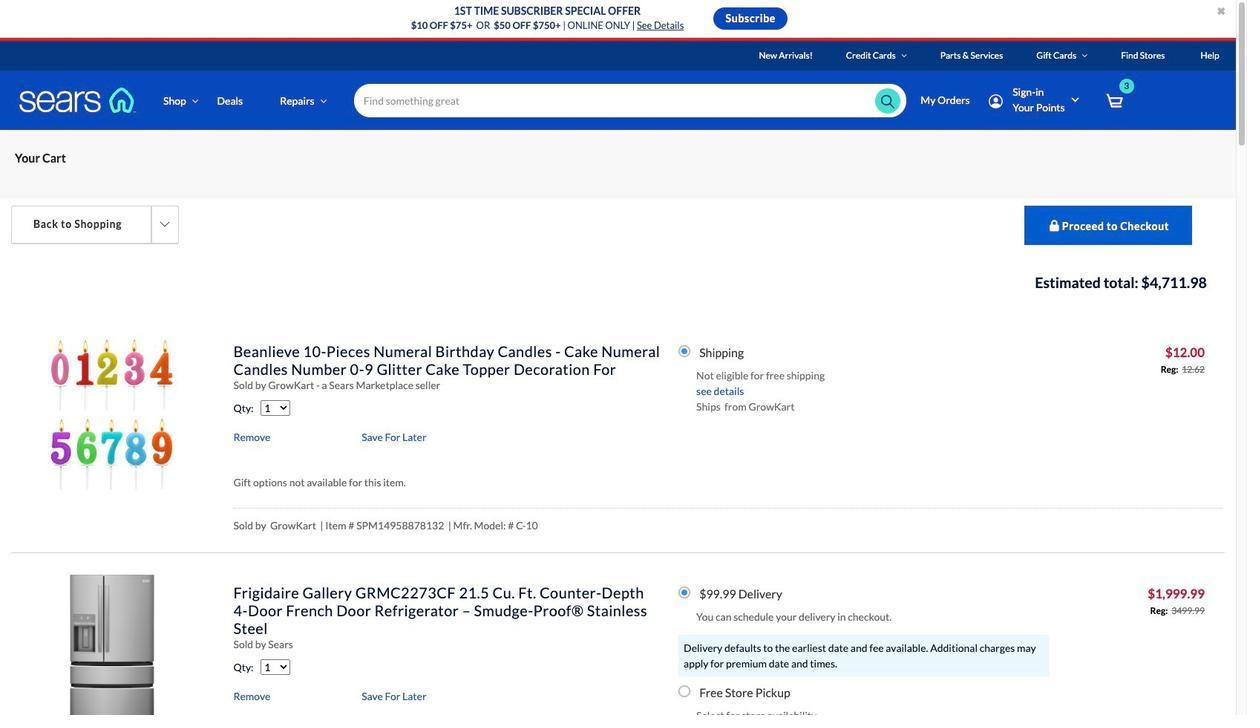 Task type: locate. For each thing, give the bounding box(es) containing it.
angle down image
[[902, 51, 908, 60], [1083, 51, 1088, 60], [192, 95, 199, 106]]

banner
[[0, 41, 1248, 152]]

angle down image
[[320, 95, 327, 106]]

view cart image
[[1107, 93, 1124, 110]]

2 horizontal spatial angle down image
[[1083, 51, 1088, 60]]

navigation
[[0, 130, 1237, 198]]

None radio
[[679, 345, 691, 357], [679, 587, 691, 599], [679, 345, 691, 357], [679, 587, 691, 599]]

1 horizontal spatial angle down image
[[902, 51, 908, 60]]

None radio
[[679, 685, 691, 697]]

frigidaire gallery grmc2273cf 21.5 cu. ft. counter-depth 4-door french door refrigerator &#8211; smudge-proof&#174; stainless steel image
[[31, 575, 193, 715]]

Search text field
[[354, 84, 907, 117]]

main content
[[0, 130, 1237, 715]]



Task type: describe. For each thing, give the bounding box(es) containing it.
home image
[[19, 87, 137, 114]]

beanlieve 10-pieces numeral birthday candles - cake numeral candles number 0-9 glitter cake topper decoration for image
[[31, 334, 193, 496]]

settings image
[[989, 94, 1003, 109]]

0 horizontal spatial angle down image
[[192, 95, 199, 106]]



Task type: vqa. For each thing, say whether or not it's contained in the screenshot.
settings image
yes



